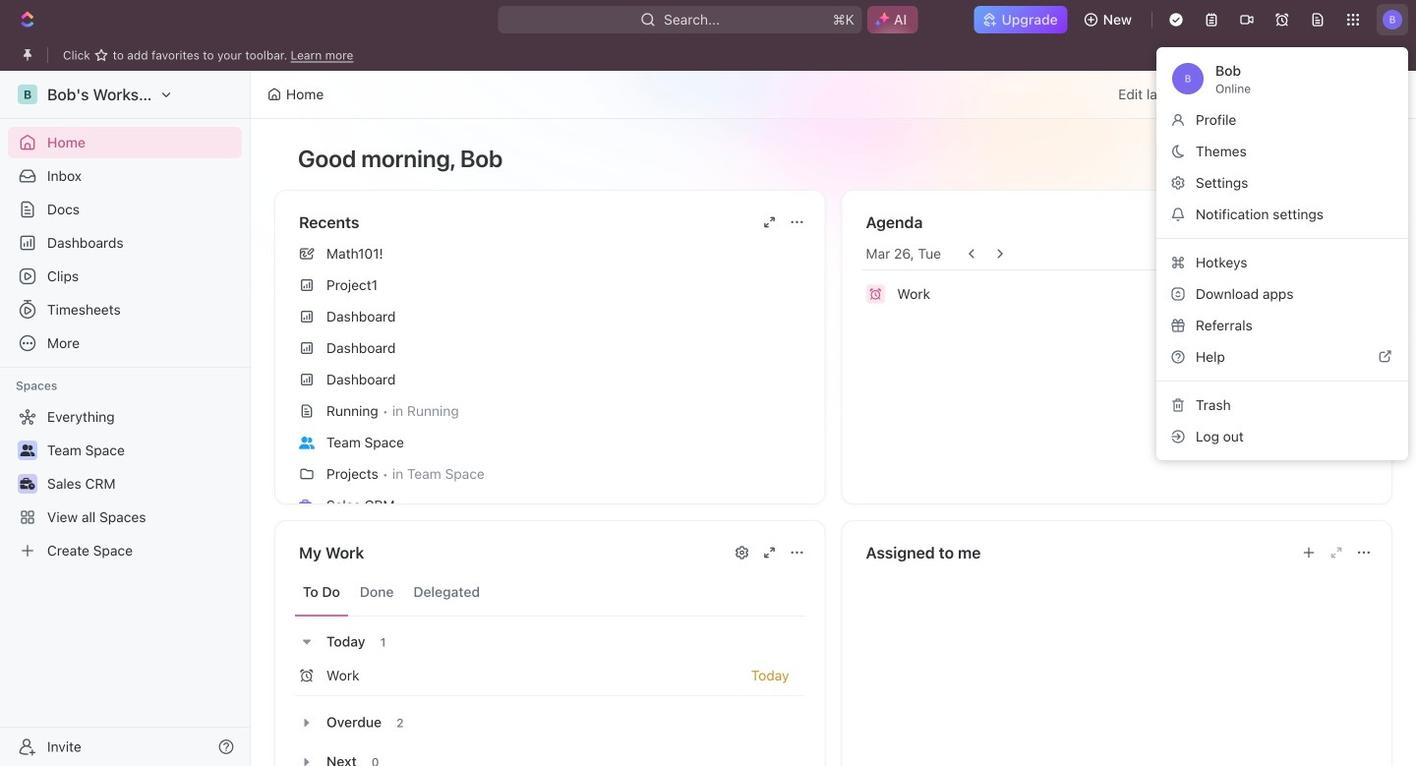Task type: locate. For each thing, give the bounding box(es) containing it.
tab list
[[295, 569, 805, 617]]

tree
[[8, 401, 242, 567]]

user group image
[[299, 437, 315, 449]]



Task type: describe. For each thing, give the bounding box(es) containing it.
tree inside sidebar navigation
[[8, 401, 242, 567]]

sidebar navigation
[[0, 71, 251, 767]]

business time image
[[299, 500, 315, 512]]



Task type: vqa. For each thing, say whether or not it's contained in the screenshot.
the gain
no



